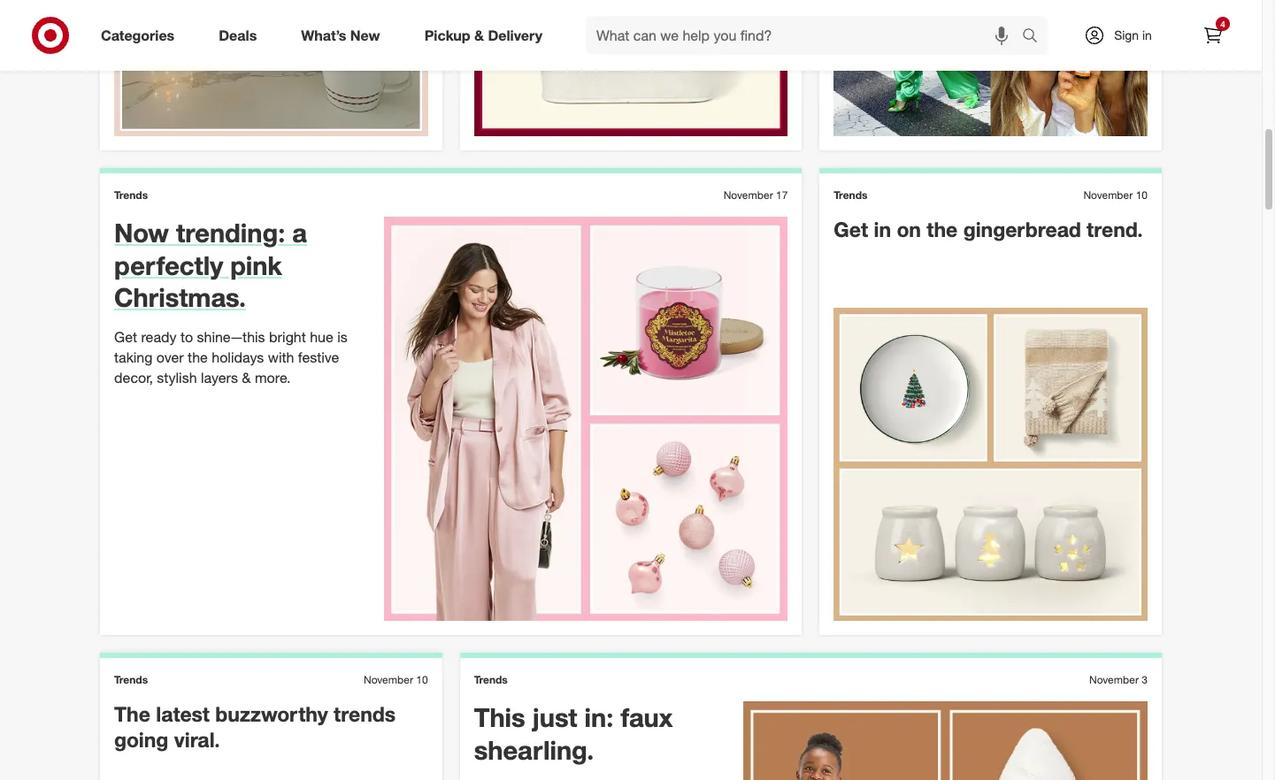 Task type: vqa. For each thing, say whether or not it's contained in the screenshot.
November
yes



Task type: describe. For each thing, give the bounding box(es) containing it.
november for now trending: a perfectly pink christmas. image
[[724, 189, 774, 202]]

& inside the get ready to shine—this bright hue is taking over the holidays with festive decor, stylish layers & more.
[[242, 369, 251, 387]]

november 3
[[1090, 674, 1148, 687]]

search
[[1015, 28, 1057, 46]]

0 vertical spatial the
[[927, 217, 958, 242]]

the latest buzzworthy trends going viral.
[[114, 702, 396, 753]]

now trending: a perfectly pink christmas.
[[114, 217, 307, 313]]

deals
[[219, 26, 257, 44]]

sign
[[1115, 27, 1140, 42]]

pickup
[[425, 26, 471, 44]]

with
[[268, 349, 294, 367]]

to
[[181, 329, 193, 346]]

pickup & delivery link
[[410, 16, 565, 55]]

1 vertical spatial 10
[[416, 674, 428, 687]]

in for sign
[[1143, 27, 1153, 42]]

more.
[[255, 369, 291, 387]]

trends up the
[[114, 674, 148, 687]]

sign in
[[1115, 27, 1153, 42]]

sign in link
[[1070, 16, 1180, 55]]

categories link
[[86, 16, 197, 55]]

hue
[[310, 329, 334, 346]]

4
[[1221, 19, 1226, 29]]

the inside the get ready to shine—this bright hue is taking over the holidays with festive decor, stylish layers & more.
[[188, 349, 208, 367]]

viral.
[[174, 728, 220, 753]]

stylish
[[157, 369, 197, 387]]

0 vertical spatial november 10
[[1084, 189, 1148, 202]]

what's new link
[[286, 16, 403, 55]]

trends
[[334, 702, 396, 727]]

burr baskets—a joyful surprise you can make & gift to anyone. image
[[474, 0, 788, 137]]

1 horizontal spatial 10
[[1137, 189, 1148, 202]]

this just in: faux shearling. image
[[744, 702, 1148, 781]]

categories
[[101, 26, 175, 44]]

the top ten | most-shared edition image
[[834, 0, 1148, 137]]

now
[[114, 217, 169, 249]]

over
[[157, 349, 184, 367]]

pink
[[230, 249, 282, 281]]

christmas.
[[114, 281, 246, 313]]

3
[[1142, 674, 1148, 687]]

trends for this just in: faux shearling. image
[[474, 674, 508, 687]]

in for get
[[874, 217, 892, 242]]

november for get in on the gingerbread trend. image
[[1084, 189, 1134, 202]]

shearling.
[[474, 735, 594, 766]]

delivery
[[488, 26, 543, 44]]

get for get in on the gingerbread trend.
[[834, 217, 869, 242]]



Task type: locate. For each thing, give the bounding box(es) containing it.
get in on the gingerbread trend.
[[834, 217, 1144, 242]]

0 vertical spatial in
[[1143, 27, 1153, 42]]

the down to
[[188, 349, 208, 367]]

latest
[[156, 702, 210, 727]]

in:
[[585, 702, 614, 734]]

going
[[114, 728, 169, 753]]

perfectly
[[114, 249, 223, 281]]

trends right 17
[[834, 189, 868, 202]]

& down holidays
[[242, 369, 251, 387]]

november
[[724, 189, 774, 202], [1084, 189, 1134, 202], [364, 674, 413, 687], [1090, 674, 1140, 687]]

in inside "sign in" link
[[1143, 27, 1153, 42]]

get up taking
[[114, 329, 137, 346]]

new
[[350, 26, 380, 44]]

trends for get in on the gingerbread trend. image
[[834, 189, 868, 202]]

pickup & delivery
[[425, 26, 543, 44]]

the
[[114, 702, 150, 727]]

layers
[[201, 369, 238, 387]]

get in on the gingerbread trend. image
[[834, 308, 1148, 622]]

festive
[[298, 349, 339, 367]]

in left on
[[874, 217, 892, 242]]

in
[[1143, 27, 1153, 42], [874, 217, 892, 242]]

a
[[292, 217, 307, 249]]

shine—this
[[197, 329, 265, 346]]

deals link
[[204, 16, 279, 55]]

get inside the get ready to shine—this bright hue is taking over the holidays with festive decor, stylish layers & more.
[[114, 329, 137, 346]]

what's
[[301, 26, 347, 44]]

0 vertical spatial &
[[475, 26, 484, 44]]

0 horizontal spatial november 10
[[364, 674, 428, 687]]

faux
[[621, 702, 673, 734]]

0 horizontal spatial 10
[[416, 674, 428, 687]]

taking
[[114, 349, 153, 367]]

get for get ready to shine—this bright hue is taking over the holidays with festive decor, stylish layers & more.
[[114, 329, 137, 346]]

november 10 up trend.
[[1084, 189, 1148, 202]]

november for this just in: faux shearling. image
[[1090, 674, 1140, 687]]

1 horizontal spatial get
[[834, 217, 869, 242]]

on
[[897, 217, 922, 242]]

0 horizontal spatial &
[[242, 369, 251, 387]]

decor,
[[114, 369, 153, 387]]

1 vertical spatial november 10
[[364, 674, 428, 687]]

trends up 'now'
[[114, 189, 148, 202]]

november left 3
[[1090, 674, 1140, 687]]

now trending: a perfectly pink christmas. image
[[384, 217, 788, 622]]

17
[[776, 189, 788, 202]]

trends up this
[[474, 674, 508, 687]]

this
[[474, 702, 526, 734]]

holidays
[[212, 349, 264, 367]]

1 vertical spatial the
[[188, 349, 208, 367]]

0 horizontal spatial get
[[114, 329, 137, 346]]

1 vertical spatial &
[[242, 369, 251, 387]]

get ready to shine—this bright hue is taking over the holidays with festive decor, stylish layers & more.
[[114, 329, 348, 387]]

november up trend.
[[1084, 189, 1134, 202]]

what's new
[[301, 26, 380, 44]]

buzzworthy
[[215, 702, 328, 727]]

november left 17
[[724, 189, 774, 202]]

1 horizontal spatial &
[[475, 26, 484, 44]]

is
[[338, 329, 348, 346]]

1 vertical spatial in
[[874, 217, 892, 242]]

this trend is hot...cocoa. image
[[114, 0, 428, 137]]

1 horizontal spatial november 10
[[1084, 189, 1148, 202]]

1 horizontal spatial the
[[927, 217, 958, 242]]

1 horizontal spatial in
[[1143, 27, 1153, 42]]

the
[[927, 217, 958, 242], [188, 349, 208, 367]]

november 17
[[724, 189, 788, 202]]

& inside pickup & delivery "link"
[[475, 26, 484, 44]]

trends
[[114, 189, 148, 202], [834, 189, 868, 202], [114, 674, 148, 687], [474, 674, 508, 687]]

0 vertical spatial 10
[[1137, 189, 1148, 202]]

just
[[533, 702, 578, 734]]

ready
[[141, 329, 177, 346]]

0 horizontal spatial in
[[874, 217, 892, 242]]

get
[[834, 217, 869, 242], [114, 329, 137, 346]]

&
[[475, 26, 484, 44], [242, 369, 251, 387]]

the right on
[[927, 217, 958, 242]]

november 10 up trends
[[364, 674, 428, 687]]

get left on
[[834, 217, 869, 242]]

trends for now trending: a perfectly pink christmas. image
[[114, 189, 148, 202]]

november up trends
[[364, 674, 413, 687]]

0 vertical spatial get
[[834, 217, 869, 242]]

& right 'pickup'
[[475, 26, 484, 44]]

What can we help you find? suggestions appear below search field
[[586, 16, 1027, 55]]

trending:
[[176, 217, 285, 249]]

november 10
[[1084, 189, 1148, 202], [364, 674, 428, 687]]

4 link
[[1194, 16, 1233, 55]]

search button
[[1015, 16, 1057, 58]]

gingerbread
[[964, 217, 1082, 242]]

this just in: faux shearling.
[[474, 702, 673, 766]]

trend.
[[1087, 217, 1144, 242]]

1 vertical spatial get
[[114, 329, 137, 346]]

in right sign
[[1143, 27, 1153, 42]]

0 horizontal spatial the
[[188, 349, 208, 367]]

bright
[[269, 329, 306, 346]]

10
[[1137, 189, 1148, 202], [416, 674, 428, 687]]



